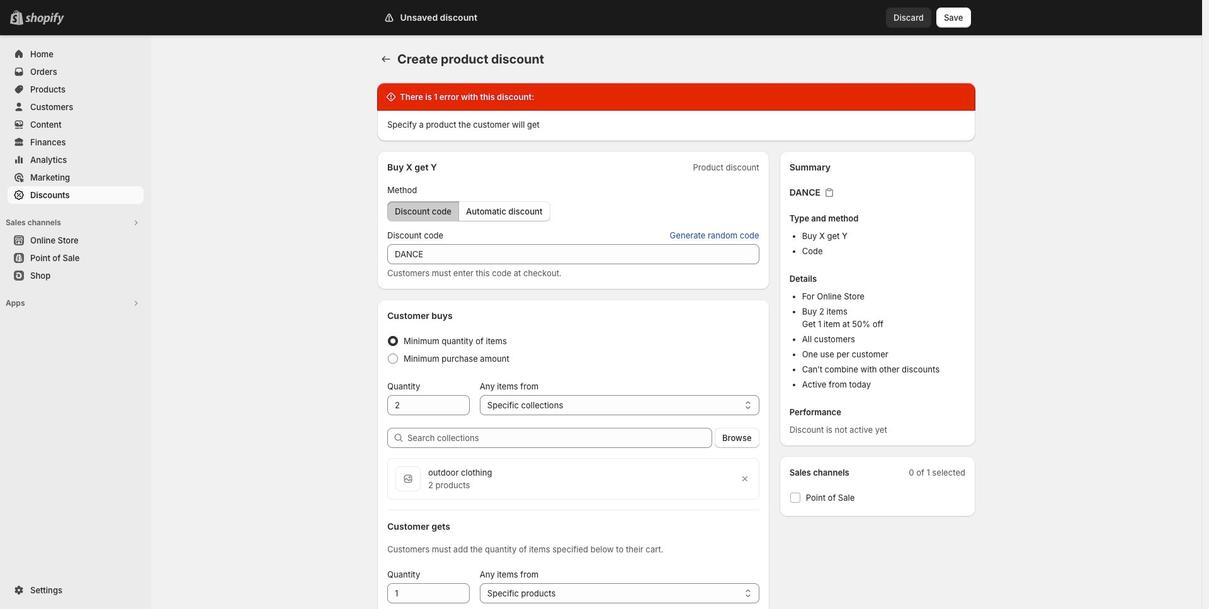 Task type: describe. For each thing, give the bounding box(es) containing it.
Search collections text field
[[408, 428, 713, 449]]

shopify image
[[25, 13, 64, 25]]



Task type: locate. For each thing, give the bounding box(es) containing it.
None text field
[[388, 244, 760, 265], [388, 396, 470, 416], [388, 244, 760, 265], [388, 396, 470, 416]]

None text field
[[388, 584, 470, 604]]



Task type: vqa. For each thing, say whether or not it's contained in the screenshot.
leftmost the 'Shopify' image
no



